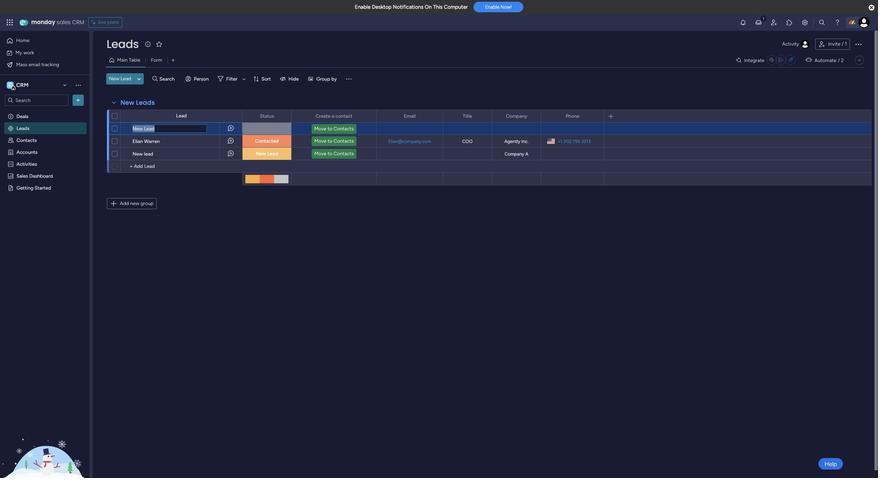 Task type: describe. For each thing, give the bounding box(es) containing it.
/ for 1
[[842, 41, 844, 47]]

automate / 2
[[815, 57, 844, 63]]

/ for 2
[[838, 57, 840, 63]]

1 horizontal spatial lead
[[176, 113, 187, 119]]

sales dashboard
[[16, 173, 53, 179]]

public board image
[[7, 184, 14, 191]]

autopilot image
[[806, 55, 812, 64]]

group by
[[316, 76, 337, 82]]

sort
[[262, 76, 271, 82]]

options image for phone
[[594, 110, 599, 122]]

1
[[845, 41, 847, 47]]

add to favorites image
[[156, 41, 163, 48]]

enable now! button
[[474, 2, 523, 12]]

enable for enable desktop notifications on this computer
[[355, 4, 371, 10]]

hide button
[[277, 73, 303, 85]]

work
[[23, 50, 34, 56]]

group by button
[[305, 73, 341, 85]]

notifications image
[[740, 19, 747, 26]]

mass
[[16, 62, 27, 68]]

new inside button
[[109, 76, 119, 82]]

plans
[[107, 19, 119, 25]]

new inside 'field'
[[121, 98, 134, 107]]

options image for company
[[531, 110, 536, 122]]

automate
[[815, 57, 837, 63]]

hide
[[289, 76, 299, 82]]

menu image
[[345, 75, 352, 82]]

795
[[573, 139, 581, 144]]

monday
[[31, 18, 55, 26]]

warren
[[144, 139, 160, 144]]

public dashboard image
[[7, 173, 14, 179]]

leads inside list box
[[16, 125, 29, 131]]

enable desktop notifications on this computer
[[355, 4, 468, 10]]

leads inside 'field'
[[136, 98, 155, 107]]

Company field
[[504, 112, 529, 120]]

filter button
[[215, 73, 248, 85]]

main
[[117, 57, 128, 63]]

Phone field
[[564, 112, 581, 120]]

main table button
[[106, 55, 146, 66]]

inbox image
[[755, 19, 762, 26]]

integrate
[[744, 57, 765, 63]]

Search in workspace field
[[15, 96, 59, 104]]

lead
[[144, 151, 153, 157]]

christina overa image
[[859, 17, 870, 28]]

by
[[332, 76, 337, 82]]

now!
[[501, 4, 512, 10]]

contacted
[[255, 138, 279, 144]]

search everything image
[[819, 19, 826, 26]]

new leads
[[121, 98, 155, 107]]

invite / 1
[[829, 41, 847, 47]]

create a contact
[[316, 113, 353, 119]]

3213
[[582, 139, 591, 144]]

+1 202 795 3213 link
[[555, 137, 591, 146]]

form
[[151, 57, 162, 63]]

notifications
[[393, 4, 424, 10]]

2
[[841, 57, 844, 63]]

phone
[[566, 113, 580, 119]]

monday sales crm
[[31, 18, 84, 26]]

workspace selection element
[[7, 81, 30, 90]]

1 move to contacts button from the top
[[312, 124, 357, 134]]

options image for title
[[482, 110, 487, 122]]

deals
[[16, 113, 28, 119]]

elian@company.com link
[[387, 139, 433, 144]]

company a
[[505, 151, 529, 157]]

2 move to contacts button from the top
[[312, 136, 357, 146]]

options image right 1
[[855, 40, 863, 48]]

new lead button
[[106, 73, 134, 85]]

my work
[[15, 50, 34, 56]]

create
[[316, 113, 331, 119]]

move to contacts for 1st move to contacts button from the bottom
[[314, 151, 354, 157]]

crm inside the workspace selection element
[[16, 82, 29, 88]]

Title field
[[461, 112, 474, 120]]

workspace options image
[[75, 82, 82, 89]]

title
[[463, 113, 472, 119]]

new left lead
[[133, 151, 143, 157]]

activity
[[782, 41, 799, 47]]

1 move from the top
[[314, 126, 327, 132]]

options image for status
[[282, 110, 286, 122]]

sales
[[57, 18, 71, 26]]

agently inc.
[[505, 139, 529, 144]]

started
[[35, 185, 51, 191]]

show board description image
[[144, 41, 152, 48]]

collapse board header image
[[857, 58, 863, 63]]

person button
[[183, 73, 213, 85]]

to for second move to contacts button from the bottom
[[328, 138, 332, 144]]

help
[[825, 461, 837, 468]]

2 move from the top
[[314, 138, 327, 144]]

New Leads field
[[119, 98, 157, 107]]

Search field
[[158, 74, 179, 84]]

add view image
[[172, 58, 175, 63]]

new
[[130, 201, 139, 207]]

inc.
[[522, 139, 529, 144]]

contact
[[336, 113, 353, 119]]

to for 1st move to contacts button from the bottom
[[328, 151, 332, 157]]

activity button
[[780, 39, 813, 50]]



Task type: vqa. For each thing, say whether or not it's contained in the screenshot.
Main Workspace on the top of the page
no



Task type: locate. For each thing, give the bounding box(es) containing it.
0 vertical spatial company
[[506, 113, 527, 119]]

0 horizontal spatial lead
[[121, 76, 131, 82]]

lead
[[121, 76, 131, 82], [176, 113, 187, 119], [267, 151, 278, 157]]

move to contacts
[[314, 126, 354, 132], [314, 138, 354, 144], [314, 151, 354, 157]]

3 move to contacts from the top
[[314, 151, 354, 157]]

0 horizontal spatial enable
[[355, 4, 371, 10]]

company for company a
[[505, 151, 524, 157]]

group
[[316, 76, 330, 82]]

invite
[[829, 41, 841, 47]]

add
[[120, 201, 129, 207]]

3 move to contacts button from the top
[[312, 149, 357, 159]]

1 vertical spatial company
[[505, 151, 524, 157]]

mass email tracking
[[16, 62, 59, 68]]

2 vertical spatial move
[[314, 151, 327, 157]]

to for 3rd move to contacts button from the bottom of the page
[[328, 126, 332, 132]]

options image down workspace options icon
[[75, 97, 82, 104]]

1 image
[[761, 14, 767, 22]]

dapulse close image
[[869, 4, 875, 11]]

company for company
[[506, 113, 527, 119]]

1 vertical spatial leads
[[136, 98, 155, 107]]

enable left now!
[[485, 4, 500, 10]]

enable left "desktop"
[[355, 4, 371, 10]]

computer
[[444, 4, 468, 10]]

move
[[314, 126, 327, 132], [314, 138, 327, 144], [314, 151, 327, 157]]

enable inside 'button'
[[485, 4, 500, 10]]

Leads field
[[105, 36, 141, 52]]

option
[[0, 110, 89, 111]]

lottie animation image
[[0, 407, 89, 478]]

activities
[[16, 161, 37, 167]]

my work button
[[4, 47, 75, 58]]

getting started
[[16, 185, 51, 191]]

new down "main"
[[109, 76, 119, 82]]

0 vertical spatial to
[[328, 126, 332, 132]]

1 horizontal spatial crm
[[72, 18, 84, 26]]

/ left 2
[[838, 57, 840, 63]]

0 horizontal spatial crm
[[16, 82, 29, 88]]

2 vertical spatial leads
[[16, 125, 29, 131]]

1 horizontal spatial /
[[842, 41, 844, 47]]

options image
[[855, 40, 863, 48], [282, 110, 286, 122], [482, 110, 487, 122], [531, 110, 536, 122]]

options image right phone field
[[594, 110, 599, 122]]

1 vertical spatial to
[[328, 138, 332, 144]]

apps image
[[786, 19, 793, 26]]

/ left 1
[[842, 41, 844, 47]]

this
[[433, 4, 443, 10]]

lottie animation element
[[0, 407, 89, 478]]

new lead down "main"
[[109, 76, 131, 82]]

a
[[332, 113, 334, 119]]

/
[[842, 41, 844, 47], [838, 57, 840, 63]]

home button
[[4, 35, 75, 46]]

3 move from the top
[[314, 151, 327, 157]]

move to contacts for 3rd move to contacts button from the bottom of the page
[[314, 126, 354, 132]]

options image right status field
[[282, 110, 286, 122]]

sales
[[16, 173, 28, 179]]

1 to from the top
[[328, 126, 332, 132]]

email
[[404, 113, 416, 119]]

0 vertical spatial lead
[[121, 76, 131, 82]]

see plans
[[98, 19, 119, 25]]

leads down 'angle down' icon
[[136, 98, 155, 107]]

options image right 'email' field
[[433, 110, 438, 122]]

1 move to contacts from the top
[[314, 126, 354, 132]]

move to contacts for second move to contacts button from the bottom
[[314, 138, 354, 144]]

enable now!
[[485, 4, 512, 10]]

company left a
[[505, 151, 524, 157]]

1 vertical spatial lead
[[176, 113, 187, 119]]

emails settings image
[[802, 19, 809, 26]]

see plans button
[[88, 17, 122, 28]]

company inside 'field'
[[506, 113, 527, 119]]

2 vertical spatial move to contacts
[[314, 151, 354, 157]]

leads
[[107, 36, 139, 52], [136, 98, 155, 107], [16, 125, 29, 131]]

new lead down contacted
[[256, 151, 278, 157]]

coo
[[462, 139, 473, 144]]

new lead
[[109, 76, 131, 82], [256, 151, 278, 157]]

leads up "main"
[[107, 36, 139, 52]]

company up agently inc.
[[506, 113, 527, 119]]

options image right company 'field'
[[531, 110, 536, 122]]

0 vertical spatial move
[[314, 126, 327, 132]]

arrow down image
[[240, 75, 248, 83]]

Email field
[[402, 112, 418, 120]]

on
[[425, 4, 432, 10]]

options image right contact
[[367, 110, 372, 122]]

0 vertical spatial /
[[842, 41, 844, 47]]

new down new lead button
[[121, 98, 134, 107]]

None field
[[131, 125, 207, 133]]

enable for enable now!
[[485, 4, 500, 10]]

202
[[564, 139, 572, 144]]

0 horizontal spatial new lead
[[109, 76, 131, 82]]

group
[[141, 201, 154, 207]]

/ inside button
[[842, 41, 844, 47]]

invite members image
[[771, 19, 778, 26]]

options image for email
[[433, 110, 438, 122]]

Create a contact field
[[314, 112, 354, 120]]

angle down image
[[137, 76, 141, 82]]

0 vertical spatial move to contacts button
[[312, 124, 357, 134]]

workspace image
[[7, 81, 14, 89]]

1 horizontal spatial enable
[[485, 4, 500, 10]]

desktop
[[372, 4, 392, 10]]

help button
[[819, 458, 843, 470]]

add new group
[[120, 201, 154, 207]]

0 vertical spatial new lead
[[109, 76, 131, 82]]

list box containing deals
[[0, 109, 89, 288]]

1 vertical spatial move to contacts button
[[312, 136, 357, 146]]

main table
[[117, 57, 140, 63]]

email
[[29, 62, 40, 68]]

1 vertical spatial new lead
[[256, 151, 278, 157]]

accounts
[[16, 149, 38, 155]]

home
[[16, 38, 30, 43]]

0 vertical spatial leads
[[107, 36, 139, 52]]

options image right title field
[[482, 110, 487, 122]]

filter
[[226, 76, 237, 82]]

company
[[506, 113, 527, 119], [505, 151, 524, 157]]

1 vertical spatial /
[[838, 57, 840, 63]]

new lead
[[133, 151, 153, 157]]

dapulse integrations image
[[736, 58, 742, 63]]

elian warren
[[133, 139, 160, 144]]

crm right 'sales' at the top
[[72, 18, 84, 26]]

getting
[[16, 185, 33, 191]]

2 vertical spatial lead
[[267, 151, 278, 157]]

sort button
[[250, 73, 275, 85]]

2 to from the top
[[328, 138, 332, 144]]

1 vertical spatial crm
[[16, 82, 29, 88]]

crm right workspace icon at top
[[16, 82, 29, 88]]

2 vertical spatial move to contacts button
[[312, 149, 357, 159]]

add new group button
[[107, 198, 157, 209]]

list box
[[0, 109, 89, 288]]

elian
[[133, 139, 143, 144]]

1 vertical spatial move to contacts
[[314, 138, 354, 144]]

2 horizontal spatial lead
[[267, 151, 278, 157]]

1 vertical spatial move
[[314, 138, 327, 144]]

new down contacted
[[256, 151, 266, 157]]

options image for create a contact
[[367, 110, 372, 122]]

2 move to contacts from the top
[[314, 138, 354, 144]]

person
[[194, 76, 209, 82]]

3 to from the top
[[328, 151, 332, 157]]

my
[[15, 50, 22, 56]]

v2 search image
[[153, 75, 158, 83]]

tracking
[[41, 62, 59, 68]]

select product image
[[6, 19, 13, 26]]

help image
[[834, 19, 841, 26]]

+1 202 795 3213
[[558, 139, 591, 144]]

options image
[[75, 97, 82, 104], [367, 110, 372, 122], [433, 110, 438, 122], [594, 110, 599, 122]]

Status field
[[258, 112, 276, 120]]

invite / 1 button
[[816, 39, 850, 50]]

c
[[8, 82, 12, 88]]

0 horizontal spatial /
[[838, 57, 840, 63]]

elian@company.com
[[388, 139, 431, 144]]

form button
[[146, 55, 168, 66]]

dashboard
[[29, 173, 53, 179]]

agently
[[505, 139, 520, 144]]

status
[[260, 113, 274, 119]]

a
[[526, 151, 529, 157]]

+1
[[558, 139, 563, 144]]

leads down deals
[[16, 125, 29, 131]]

lead inside button
[[121, 76, 131, 82]]

new lead inside button
[[109, 76, 131, 82]]

0 vertical spatial crm
[[72, 18, 84, 26]]

+ Add Lead text field
[[124, 162, 239, 171]]

1 horizontal spatial new lead
[[256, 151, 278, 157]]

move to contacts button
[[312, 124, 357, 134], [312, 136, 357, 146], [312, 149, 357, 159]]

2 vertical spatial to
[[328, 151, 332, 157]]

mass email tracking button
[[4, 59, 75, 70]]

0 vertical spatial move to contacts
[[314, 126, 354, 132]]

see
[[98, 19, 106, 25]]

table
[[129, 57, 140, 63]]



